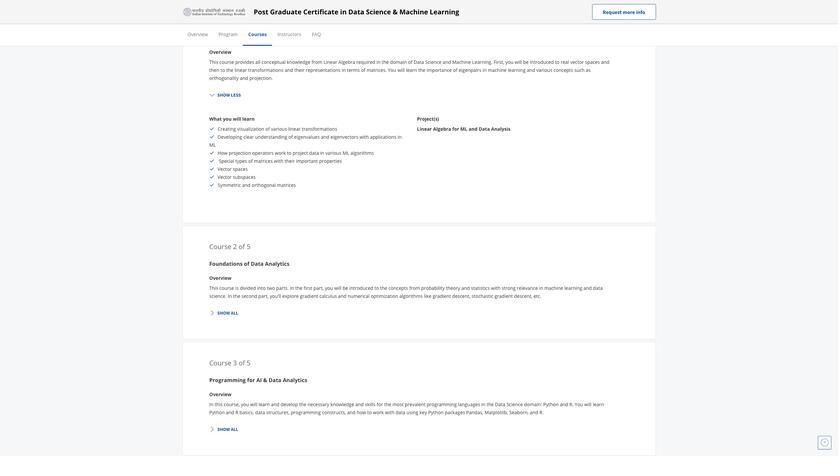 Task type: vqa. For each thing, say whether or not it's contained in the screenshot.
the left "an"
no



Task type: describe. For each thing, give the bounding box(es) containing it.
programming for ai & data analytics
[[209, 377, 307, 384]]

2
[[233, 242, 237, 251]]

you inside the this course is divided into two parts. in the first part, you will be introduced to the concepts from probability theory and statistics with strong relevance in machine learning and data science. in the second part, you'll explore gradient calculus and numerical optimization algorithms like gradient descent, stochastic gradient descent, etc.
[[325, 285, 333, 292]]

theory
[[446, 285, 461, 292]]

0 horizontal spatial programming
[[291, 410, 321, 416]]

of inside developing clear understanding of eigenvalues and eigenvectors with applications in ml
[[289, 134, 293, 140]]

instructors
[[278, 31, 301, 37]]

1 vertical spatial analytics
[[283, 377, 307, 384]]

1 vertical spatial their
[[285, 158, 295, 164]]

projection
[[229, 150, 251, 156]]

properties
[[319, 158, 342, 164]]

relevance
[[517, 285, 538, 292]]

developing clear understanding of eigenvalues and eigenvectors with applications in ml
[[209, 134, 402, 148]]

request more info button
[[592, 4, 656, 20]]

post graduate certificate in data science & machine learning
[[254, 7, 460, 16]]

then
[[209, 67, 219, 73]]

show all for 2
[[217, 310, 238, 316]]

overview for course 2 of 5
[[209, 275, 232, 282]]

in right certificate at the left
[[340, 7, 347, 16]]

required
[[357, 59, 376, 65]]

introduced inside this course provides all conceptual knowledge from linear algebra required in the domain of data science and machine learning. first, you will be introduced to real vector spaces and then to the linear transformations and their representations in terms of matrices. you will learn the importance of eigenpairs in machine learning and various concepts such as orthogonality and projection.
[[530, 59, 554, 65]]

0 horizontal spatial work
[[275, 150, 286, 156]]

1 horizontal spatial ml
[[343, 150, 350, 156]]

more
[[623, 9, 635, 15]]

2 horizontal spatial for
[[453, 126, 460, 132]]

0 vertical spatial science
[[366, 7, 391, 16]]

of up understanding
[[266, 126, 270, 132]]

course for 1
[[220, 59, 234, 65]]

how
[[218, 150, 228, 156]]

eigenvectors
[[331, 134, 359, 140]]

course for course 2 of 5
[[209, 242, 231, 251]]

learning
[[430, 7, 460, 16]]

etc.
[[534, 293, 542, 300]]

matrices for of
[[254, 158, 273, 164]]

in inside developing clear understanding of eigenvalues and eigenvectors with applications in ml
[[398, 134, 402, 140]]

0 vertical spatial algorithms
[[351, 150, 374, 156]]

science inside this course provides all conceptual knowledge from linear algebra required in the domain of data science and machine learning. first, you will be introduced to real vector spaces and then to the linear transformations and their representations in terms of matrices. you will learn the importance of eigenpairs in machine learning and various concepts such as orthogonality and projection.
[[426, 59, 442, 65]]

real
[[561, 59, 569, 65]]

various inside this course provides all conceptual knowledge from linear algebra required in the domain of data science and machine learning. first, you will be introduced to real vector spaces and then to the linear transformations and their representations in terms of matrices. you will learn the importance of eigenpairs in machine learning and various concepts such as orthogonality and projection.
[[537, 67, 553, 73]]

course 1 of 5
[[209, 16, 251, 25]]

to left real
[[555, 59, 560, 65]]

1 horizontal spatial &
[[393, 7, 398, 16]]

introduced inside the this course is divided into two parts. in the first part, you will be introduced to the concepts from probability theory and statistics with strong relevance in machine learning and data science. in the second part, you'll explore gradient calculus and numerical optimization algorithms like gradient descent, stochastic gradient descent, etc.
[[350, 285, 374, 292]]

with inside "in this course, you will learn and develop the necessary knowledge and skills for the most prevalent programming languages in the data science domain: python and r. you will learn python and r basics, data structures, programming constructs, and how to work with data using key python packages pandas, matplotlib, seaborn, and r."
[[385, 410, 395, 416]]

concepts inside the this course is divided into two parts. in the first part, you will be introduced to the concepts from probability theory and statistics with strong relevance in machine learning and data science. in the second part, you'll explore gradient calculus and numerical optimization algorithms like gradient descent, stochastic gradient descent, etc.
[[389, 285, 408, 292]]

show less
[[217, 92, 241, 98]]

machine inside the this course is divided into two parts. in the first part, you will be introduced to the concepts from probability theory and statistics with strong relevance in machine learning and data science. in the second part, you'll explore gradient calculus and numerical optimization algorithms like gradient descent, stochastic gradient descent, etc.
[[545, 285, 564, 292]]

courses link
[[248, 31, 267, 37]]

2 horizontal spatial python
[[544, 402, 559, 408]]

the up orthogonality
[[226, 67, 234, 73]]

domain:
[[524, 402, 542, 408]]

0 vertical spatial r.
[[570, 402, 574, 408]]

clear
[[244, 134, 254, 140]]

course,
[[224, 402, 240, 408]]

terms
[[347, 67, 360, 73]]

stochastic
[[472, 293, 494, 300]]

into
[[257, 285, 266, 292]]

in up matrices.
[[377, 59, 381, 65]]

work inside "in this course, you will learn and develop the necessary knowledge and skills for the most prevalent programming languages in the data science domain: python and r. you will learn python and r basics, data structures, programming constructs, and how to work with data using key python packages pandas, matplotlib, seaborn, and r."
[[373, 410, 384, 416]]

prevalent
[[405, 402, 426, 408]]

be inside this course provides all conceptual knowledge from linear algebra required in the domain of data science and machine learning. first, you will be introduced to real vector spaces and then to the linear transformations and their representations in terms of matrices. you will learn the importance of eigenpairs in machine learning and various concepts such as orthogonality and projection.
[[524, 59, 529, 65]]

1 horizontal spatial part,
[[314, 285, 324, 292]]

of right 3 at the bottom left of page
[[239, 359, 245, 368]]

5 for course 3 of 5
[[247, 359, 251, 368]]

the left most
[[384, 402, 392, 408]]

optimization
[[371, 293, 398, 300]]

algebra inside this course provides all conceptual knowledge from linear algebra required in the domain of data science and machine learning. first, you will be introduced to real vector spaces and then to the linear transformations and their representations in terms of matrices. you will learn the importance of eigenpairs in machine learning and various concepts such as orthogonality and projection.
[[339, 59, 355, 65]]

show less button
[[207, 89, 244, 101]]

you up creating
[[223, 116, 232, 122]]

overview link
[[188, 31, 208, 37]]

you inside this course provides all conceptual knowledge from linear algebra required in the domain of data science and machine learning. first, you will be introduced to real vector spaces and then to the linear transformations and their representations in terms of matrices. you will learn the importance of eigenpairs in machine learning and various concepts such as orthogonality and projection.
[[506, 59, 514, 65]]

course for 2
[[220, 285, 234, 292]]

1 gradient from the left
[[300, 293, 319, 300]]

in this course, you will learn and develop the necessary knowledge and skills for the most prevalent programming languages in the data science domain: python and r. you will learn python and r basics, data structures, programming constructs, and how to work with data using key python packages pandas, matplotlib, seaborn, and r.
[[209, 402, 604, 416]]

subspaces
[[233, 174, 256, 180]]

of left eigenpairs
[[453, 67, 458, 73]]

what you will learn
[[209, 116, 255, 122]]

symmetric and orthogonal matrices
[[218, 182, 296, 189]]

in down learning.
[[483, 67, 487, 73]]

algorithms inside the this course is divided into two parts. in the first part, you will be introduced to the concepts from probability theory and statistics with strong relevance in machine learning and data science. in the second part, you'll explore gradient calculus and numerical optimization algorithms like gradient descent, stochastic gradient descent, etc.
[[400, 293, 423, 300]]

vector for vector subspaces
[[218, 174, 232, 180]]

algebra for linear algebra basics
[[228, 34, 248, 42]]

course for course 3 of 5
[[209, 359, 231, 368]]

certificate
[[304, 7, 339, 16]]

vector
[[571, 59, 584, 65]]

importance
[[427, 67, 452, 73]]

algebra for linear algebra for ml and data analysis
[[433, 126, 451, 132]]

3
[[233, 359, 237, 368]]

learning inside this course provides all conceptual knowledge from linear algebra required in the domain of data science and machine learning. first, you will be introduced to real vector spaces and then to the linear transformations and their representations in terms of matrices. you will learn the importance of eigenpairs in machine learning and various concepts such as orthogonality and projection.
[[508, 67, 526, 73]]

show for 3
[[217, 427, 230, 433]]

show for 2
[[217, 310, 230, 316]]

certificate menu element
[[182, 24, 656, 46]]

program link
[[219, 31, 238, 37]]

less
[[231, 92, 241, 98]]

course 2 of 5
[[209, 242, 251, 251]]

this for course 1 of 5
[[209, 59, 218, 65]]

packages
[[445, 410, 465, 416]]

of right domain
[[408, 59, 413, 65]]

2 vertical spatial various
[[326, 150, 342, 156]]

0 vertical spatial ml
[[461, 126, 468, 132]]

linear for linear algebra for ml and data analysis
[[417, 126, 432, 132]]

transformations inside this course provides all conceptual knowledge from linear algebra required in the domain of data science and machine learning. first, you will be introduced to real vector spaces and then to the linear transformations and their representations in terms of matrices. you will learn the importance of eigenpairs in machine learning and various concepts such as orthogonality and projection.
[[248, 67, 284, 73]]

science.
[[209, 293, 227, 300]]

developing
[[218, 134, 242, 140]]

concepts inside this course provides all conceptual knowledge from linear algebra required in the domain of data science and machine learning. first, you will be introduced to real vector spaces and then to the linear transformations and their representations in terms of matrices. you will learn the importance of eigenpairs in machine learning and various concepts such as orthogonality and projection.
[[554, 67, 574, 73]]

info
[[637, 9, 646, 15]]

5 for course 1 of 5
[[247, 16, 251, 25]]

1
[[233, 16, 237, 25]]

analysis
[[492, 126, 511, 132]]

representations
[[306, 67, 341, 73]]

1 horizontal spatial in
[[228, 293, 232, 300]]

and inside developing clear understanding of eigenvalues and eigenvectors with applications in ml
[[321, 134, 330, 140]]

request more info
[[603, 9, 646, 15]]

in left terms
[[342, 67, 346, 73]]

r
[[236, 410, 239, 416]]

the left importance
[[419, 67, 426, 73]]

2 gradient from the left
[[433, 293, 451, 300]]

matplotlib,
[[485, 410, 508, 416]]

to up orthogonality
[[221, 67, 225, 73]]

orthogonality
[[209, 75, 239, 81]]

show all button for 2
[[207, 307, 241, 319]]

overview for course 1 of 5
[[209, 49, 232, 55]]

0 horizontal spatial for
[[247, 377, 255, 384]]

with inside developing clear understanding of eigenvalues and eigenvectors with applications in ml
[[360, 134, 369, 140]]

1 vertical spatial r.
[[540, 410, 544, 416]]

vector spaces
[[218, 166, 248, 172]]

faq link
[[312, 31, 321, 37]]

instructors link
[[278, 31, 301, 37]]

1 horizontal spatial programming
[[427, 402, 457, 408]]

most
[[393, 402, 404, 408]]

to inside the this course is divided into two parts. in the first part, you will be introduced to the concepts from probability theory and statistics with strong relevance in machine learning and data science. in the second part, you'll explore gradient calculus and numerical optimization algorithms like gradient descent, stochastic gradient descent, etc.
[[375, 285, 379, 292]]

their inside this course provides all conceptual knowledge from linear algebra required in the domain of data science and machine learning. first, you will be introduced to real vector spaces and then to the linear transformations and their representations in terms of matrices. you will learn the importance of eigenpairs in machine learning and various concepts such as orthogonality and projection.
[[295, 67, 305, 73]]

project
[[293, 150, 308, 156]]

5 for course 2 of 5
[[247, 242, 251, 251]]

the up optimization
[[380, 285, 388, 292]]

with inside the this course is divided into two parts. in the first part, you will be introduced to the concepts from probability theory and statistics with strong relevance in machine learning and data science. in the second part, you'll explore gradient calculus and numerical optimization algorithms like gradient descent, stochastic gradient descent, etc.
[[491, 285, 501, 292]]

to inside "in this course, you will learn and develop the necessary knowledge and skills for the most prevalent programming languages in the data science domain: python and r. you will learn python and r basics, data structures, programming constructs, and how to work with data using key python packages pandas, matplotlib, seaborn, and r."
[[368, 410, 372, 416]]

course 3 of 5
[[209, 359, 251, 368]]

in inside "in this course, you will learn and develop the necessary knowledge and skills for the most prevalent programming languages in the data science domain: python and r. you will learn python and r basics, data structures, programming constructs, and how to work with data using key python packages pandas, matplotlib, seaborn, and r."
[[482, 402, 486, 408]]

0 horizontal spatial &
[[263, 377, 267, 384]]

1 vertical spatial spaces
[[233, 166, 248, 172]]

eigenvalues
[[294, 134, 320, 140]]

as
[[586, 67, 591, 73]]

science inside "in this course, you will learn and develop the necessary knowledge and skills for the most prevalent programming languages in the data science domain: python and r. you will learn python and r basics, data structures, programming constructs, and how to work with data using key python packages pandas, matplotlib, seaborn, and r."
[[507, 402, 523, 408]]

0 vertical spatial in
[[290, 285, 294, 292]]

vector for vector spaces
[[218, 166, 232, 172]]

parts.
[[276, 285, 289, 292]]

such
[[575, 67, 585, 73]]

matrices for orthogonal
[[277, 182, 296, 189]]

for inside "in this course, you will learn and develop the necessary knowledge and skills for the most prevalent programming languages in the data science domain: python and r. you will learn python and r basics, data structures, programming constructs, and how to work with data using key python packages pandas, matplotlib, seaborn, and r."
[[377, 402, 383, 408]]

data inside the this course is divided into two parts. in the first part, you will be introduced to the concepts from probability theory and statistics with strong relevance in machine learning and data science. in the second part, you'll explore gradient calculus and numerical optimization algorithms like gradient descent, stochastic gradient descent, etc.
[[593, 285, 603, 292]]

probability
[[422, 285, 445, 292]]



Task type: locate. For each thing, give the bounding box(es) containing it.
course
[[209, 16, 231, 25], [209, 242, 231, 251], [209, 359, 231, 368]]

this for course 2 of 5
[[209, 285, 218, 292]]

linear for linear algebra basics
[[209, 34, 226, 42]]

two
[[267, 285, 275, 292]]

1 vertical spatial part,
[[259, 293, 269, 300]]

2 5 from the top
[[247, 242, 251, 251]]

0 vertical spatial from
[[312, 59, 323, 65]]

1 horizontal spatial work
[[373, 410, 384, 416]]

0 vertical spatial show all button
[[207, 307, 241, 319]]

course
[[220, 59, 234, 65], [220, 285, 234, 292]]

transformations up projection.
[[248, 67, 284, 73]]

descent,
[[453, 293, 471, 300], [515, 293, 533, 300]]

ai
[[257, 377, 262, 384]]

descent, down the theory
[[453, 293, 471, 300]]

from left probability
[[410, 285, 420, 292]]

0 vertical spatial various
[[537, 67, 553, 73]]

vector up symmetric
[[218, 174, 232, 180]]

show all button down r
[[207, 424, 241, 436]]

request
[[603, 9, 622, 15]]

0 vertical spatial transformations
[[248, 67, 284, 73]]

1 horizontal spatial transformations
[[302, 126, 337, 132]]

2 horizontal spatial in
[[290, 285, 294, 292]]

from inside the this course is divided into two parts. in the first part, you will be introduced to the concepts from probability theory and statistics with strong relevance in machine learning and data science. in the second part, you'll explore gradient calculus and numerical optimization algorithms like gradient descent, stochastic gradient descent, etc.
[[410, 285, 420, 292]]

0 vertical spatial be
[[524, 59, 529, 65]]

machine right "relevance"
[[545, 285, 564, 292]]

of down creating visualization of various linear transformations
[[289, 134, 293, 140]]

indian institute of technology, roorkee image
[[182, 7, 246, 17]]

linear right overview link
[[209, 34, 226, 42]]

creating visualization of various linear transformations
[[218, 126, 337, 132]]

programming up "packages"
[[427, 402, 457, 408]]

and
[[443, 59, 451, 65], [602, 59, 610, 65], [285, 67, 293, 73], [527, 67, 536, 73], [240, 75, 248, 81], [469, 126, 478, 132], [321, 134, 330, 140], [242, 182, 251, 189], [462, 285, 470, 292], [584, 285, 592, 292], [338, 293, 347, 300], [271, 402, 280, 408], [356, 402, 364, 408], [560, 402, 569, 408], [226, 410, 234, 416], [347, 410, 356, 416], [530, 410, 539, 416]]

2 course from the top
[[220, 285, 234, 292]]

programming down necessary
[[291, 410, 321, 416]]

0 horizontal spatial knowledge
[[287, 59, 311, 65]]

1 vector from the top
[[218, 166, 232, 172]]

all for 2
[[231, 310, 238, 316]]

in up explore
[[290, 285, 294, 292]]

0 horizontal spatial part,
[[259, 293, 269, 300]]

in up etc.
[[540, 285, 544, 292]]

1 horizontal spatial r.
[[570, 402, 574, 408]]

necessary
[[308, 402, 329, 408]]

pandas,
[[467, 410, 484, 416]]

1 horizontal spatial algorithms
[[400, 293, 423, 300]]

0 horizontal spatial various
[[271, 126, 287, 132]]

& right ai
[[263, 377, 267, 384]]

help center image
[[821, 439, 829, 447]]

2 vertical spatial show
[[217, 427, 230, 433]]

part, down into
[[259, 293, 269, 300]]

key
[[420, 410, 427, 416]]

gradient down first
[[300, 293, 319, 300]]

special
[[219, 158, 234, 164]]

graduate
[[270, 7, 302, 16]]

with down most
[[385, 410, 395, 416]]

3 5 from the top
[[247, 359, 251, 368]]

0 vertical spatial analytics
[[265, 260, 290, 268]]

of right 2
[[239, 242, 245, 251]]

5 right 3 at the bottom left of page
[[247, 359, 251, 368]]

applications
[[370, 134, 397, 140]]

like
[[424, 293, 432, 300]]

gradient down probability
[[433, 293, 451, 300]]

1 vertical spatial you
[[575, 402, 584, 408]]

you
[[388, 67, 397, 73], [575, 402, 584, 408]]

1 horizontal spatial python
[[429, 410, 444, 416]]

1 show from the top
[[217, 92, 230, 98]]

r.
[[570, 402, 574, 408], [540, 410, 544, 416]]

in up properties
[[320, 150, 324, 156]]

show all down r
[[217, 427, 238, 433]]

learning inside the this course is divided into two parts. in the first part, you will be introduced to the concepts from probability theory and statistics with strong relevance in machine learning and data science. in the second part, you'll explore gradient calculus and numerical optimization algorithms like gradient descent, stochastic gradient descent, etc.
[[565, 285, 583, 292]]

basics
[[250, 34, 266, 42]]

course up orthogonality
[[220, 59, 234, 65]]

in inside "in this course, you will learn and develop the necessary knowledge and skills for the most prevalent programming languages in the data science domain: python and r. you will learn python and r basics, data structures, programming constructs, and how to work with data using key python packages pandas, matplotlib, seaborn, and r."
[[209, 402, 214, 408]]

0 horizontal spatial be
[[343, 285, 348, 292]]

2 this from the top
[[209, 285, 218, 292]]

course inside the this course is divided into two parts. in the first part, you will be introduced to the concepts from probability theory and statistics with strong relevance in machine learning and data science. in the second part, you'll explore gradient calculus and numerical optimization algorithms like gradient descent, stochastic gradient descent, etc.
[[220, 285, 234, 292]]

from up representations
[[312, 59, 323, 65]]

0 vertical spatial learning
[[508, 67, 526, 73]]

0 horizontal spatial machine
[[400, 7, 428, 16]]

1 vertical spatial all
[[231, 427, 238, 433]]

0 vertical spatial linear
[[235, 67, 247, 73]]

from inside this course provides all conceptual knowledge from linear algebra required in the domain of data science and machine learning. first, you will be introduced to real vector spaces and then to the linear transformations and their representations in terms of matrices. you will learn the importance of eigenpairs in machine learning and various concepts such as orthogonality and projection.
[[312, 59, 323, 65]]

0 vertical spatial matrices
[[254, 158, 273, 164]]

knowledge right conceptual
[[287, 59, 311, 65]]

matrices.
[[367, 67, 387, 73]]

data inside this course provides all conceptual knowledge from linear algebra required in the domain of data science and machine learning. first, you will be introduced to real vector spaces and then to the linear transformations and their representations in terms of matrices. you will learn the importance of eigenpairs in machine learning and various concepts such as orthogonality and projection.
[[414, 59, 424, 65]]

to left project
[[287, 150, 292, 156]]

in left this
[[209, 402, 214, 408]]

the
[[382, 59, 389, 65], [226, 67, 234, 73], [419, 67, 426, 73], [296, 285, 303, 292], [380, 285, 388, 292], [233, 293, 240, 300], [299, 402, 307, 408], [384, 402, 392, 408], [487, 402, 494, 408]]

1 vertical spatial linear
[[288, 126, 301, 132]]

2 horizontal spatial science
[[507, 402, 523, 408]]

2 horizontal spatial various
[[537, 67, 553, 73]]

part, right first
[[314, 285, 324, 292]]

overview
[[188, 31, 208, 37], [209, 49, 232, 55], [209, 275, 232, 282], [209, 392, 232, 398]]

1 show all from the top
[[217, 310, 238, 316]]

program
[[219, 31, 238, 37]]

all for 3
[[231, 427, 238, 433]]

linear up eigenvalues
[[288, 126, 301, 132]]

1 vertical spatial linear
[[324, 59, 337, 65]]

2 vertical spatial algebra
[[433, 126, 451, 132]]

1 horizontal spatial various
[[326, 150, 342, 156]]

work up special types of matrices with their important properties
[[275, 150, 286, 156]]

for
[[453, 126, 460, 132], [247, 377, 255, 384], [377, 402, 383, 408]]

structures,
[[266, 410, 290, 416]]

this up science.
[[209, 285, 218, 292]]

spaces inside this course provides all conceptual knowledge from linear algebra required in the domain of data science and machine learning. first, you will be introduced to real vector spaces and then to the linear transformations and their representations in terms of matrices. you will learn the importance of eigenpairs in machine learning and various concepts such as orthogonality and projection.
[[586, 59, 600, 65]]

second
[[242, 293, 257, 300]]

the up matrices.
[[382, 59, 389, 65]]

algebra down project(s)
[[433, 126, 451, 132]]

how
[[357, 410, 366, 416]]

2 vector from the top
[[218, 174, 232, 180]]

show all button
[[207, 307, 241, 319], [207, 424, 241, 436]]

matrices down operators
[[254, 158, 273, 164]]

operators
[[252, 150, 274, 156]]

2 descent, from the left
[[515, 293, 533, 300]]

1 vertical spatial be
[[343, 285, 348, 292]]

0 horizontal spatial algebra
[[228, 34, 248, 42]]

0 vertical spatial concepts
[[554, 67, 574, 73]]

1 vertical spatial in
[[228, 293, 232, 300]]

foundations
[[209, 260, 243, 268]]

linear inside this course provides all conceptual knowledge from linear algebra required in the domain of data science and machine learning. first, you will be introduced to real vector spaces and then to the linear transformations and their representations in terms of matrices. you will learn the importance of eigenpairs in machine learning and various concepts such as orthogonality and projection.
[[235, 67, 247, 73]]

work
[[275, 150, 286, 156], [373, 410, 384, 416]]

0 horizontal spatial algorithms
[[351, 150, 374, 156]]

you'll
[[270, 293, 281, 300]]

0 horizontal spatial spaces
[[233, 166, 248, 172]]

this up then
[[209, 59, 218, 65]]

explore
[[282, 293, 299, 300]]

0 vertical spatial machine
[[400, 7, 428, 16]]

data inside "in this course, you will learn and develop the necessary knowledge and skills for the most prevalent programming languages in the data science domain: python and r. you will learn python and r basics, data structures, programming constructs, and how to work with data using key python packages pandas, matplotlib, seaborn, and r."
[[495, 402, 506, 408]]

concepts up optimization
[[389, 285, 408, 292]]

1 horizontal spatial algebra
[[339, 59, 355, 65]]

1 horizontal spatial linear
[[288, 126, 301, 132]]

2 all from the top
[[231, 427, 238, 433]]

domain
[[390, 59, 407, 65]]

1 horizontal spatial from
[[410, 285, 420, 292]]

languages
[[458, 402, 481, 408]]

1 vertical spatial for
[[247, 377, 255, 384]]

will inside the this course is divided into two parts. in the first part, you will be introduced to the concepts from probability theory and statistics with strong relevance in machine learning and data science. in the second part, you'll explore gradient calculus and numerical optimization algorithms like gradient descent, stochastic gradient descent, etc.
[[334, 285, 342, 292]]

linear down project(s)
[[417, 126, 432, 132]]

2 horizontal spatial algebra
[[433, 126, 451, 132]]

of down required
[[361, 67, 366, 73]]

1 vertical spatial show all
[[217, 427, 238, 433]]

1 horizontal spatial for
[[377, 402, 383, 408]]

0 vertical spatial knowledge
[[287, 59, 311, 65]]

concepts down real
[[554, 67, 574, 73]]

gradient down strong
[[495, 293, 513, 300]]

2 vertical spatial science
[[507, 402, 523, 408]]

show
[[217, 92, 230, 98], [217, 310, 230, 316], [217, 427, 230, 433]]

python down this
[[209, 410, 225, 416]]

creating
[[218, 126, 236, 132]]

matrices
[[254, 158, 273, 164], [277, 182, 296, 189]]

of right types
[[248, 158, 253, 164]]

be up the numerical
[[343, 285, 348, 292]]

is
[[235, 285, 239, 292]]

1 vertical spatial introduced
[[350, 285, 374, 292]]

2 course from the top
[[209, 242, 231, 251]]

of
[[239, 16, 245, 25], [408, 59, 413, 65], [361, 67, 366, 73], [453, 67, 458, 73], [266, 126, 270, 132], [289, 134, 293, 140], [248, 158, 253, 164], [239, 242, 245, 251], [244, 260, 250, 268], [239, 359, 245, 368]]

0 horizontal spatial r.
[[540, 410, 544, 416]]

0 vertical spatial part,
[[314, 285, 324, 292]]

1 horizontal spatial spaces
[[586, 59, 600, 65]]

learn inside this course provides all conceptual knowledge from linear algebra required in the domain of data science and machine learning. first, you will be introduced to real vector spaces and then to the linear transformations and their representations in terms of matrices. you will learn the importance of eigenpairs in machine learning and various concepts such as orthogonality and projection.
[[406, 67, 417, 73]]

analytics up parts.
[[265, 260, 290, 268]]

data
[[349, 7, 365, 16], [414, 59, 424, 65], [479, 126, 490, 132], [251, 260, 264, 268], [269, 377, 282, 384], [495, 402, 506, 408]]

0 vertical spatial machine
[[488, 67, 507, 73]]

1 vertical spatial show all button
[[207, 424, 241, 436]]

in right science.
[[228, 293, 232, 300]]

courses
[[248, 31, 267, 37]]

course left 1
[[209, 16, 231, 25]]

linear inside this course provides all conceptual knowledge from linear algebra required in the domain of data science and machine learning. first, you will be introduced to real vector spaces and then to the linear transformations and their representations in terms of matrices. you will learn the importance of eigenpairs in machine learning and various concepts such as orthogonality and projection.
[[324, 59, 337, 65]]

1 5 from the top
[[247, 16, 251, 25]]

0 vertical spatial introduced
[[530, 59, 554, 65]]

in up pandas, in the right of the page
[[482, 402, 486, 408]]

this inside the this course is divided into two parts. in the first part, you will be introduced to the concepts from probability theory and statistics with strong relevance in machine learning and data science. in the second part, you'll explore gradient calculus and numerical optimization algorithms like gradient descent, stochastic gradient descent, etc.
[[209, 285, 218, 292]]

be inside the this course is divided into two parts. in the first part, you will be introduced to the concepts from probability theory and statistics with strong relevance in machine learning and data science. in the second part, you'll explore gradient calculus and numerical optimization algorithms like gradient descent, stochastic gradient descent, etc.
[[343, 285, 348, 292]]

1 course from the top
[[209, 16, 231, 25]]

knowledge inside this course provides all conceptual knowledge from linear algebra required in the domain of data science and machine learning. first, you will be introduced to real vector spaces and then to the linear transformations and their representations in terms of matrices. you will learn the importance of eigenpairs in machine learning and various concepts such as orthogonality and projection.
[[287, 59, 311, 65]]

linear algebra basics
[[209, 34, 266, 42]]

first,
[[494, 59, 505, 65]]

first
[[304, 285, 313, 292]]

develop
[[281, 402, 298, 408]]

science
[[366, 7, 391, 16], [426, 59, 442, 65], [507, 402, 523, 408]]

algebra down 1
[[228, 34, 248, 42]]

post
[[254, 7, 269, 16]]

1 vertical spatial transformations
[[302, 126, 337, 132]]

overview for course 3 of 5
[[209, 392, 232, 398]]

you inside "in this course, you will learn and develop the necessary knowledge and skills for the most prevalent programming languages in the data science domain: python and r. you will learn python and r basics, data structures, programming constructs, and how to work with data using key python packages pandas, matplotlib, seaborn, and r."
[[575, 402, 584, 408]]

1 vertical spatial machine
[[545, 285, 564, 292]]

1 horizontal spatial descent,
[[515, 293, 533, 300]]

concepts
[[554, 67, 574, 73], [389, 285, 408, 292]]

this course is divided into two parts. in the first part, you will be introduced to the concepts from probability theory and statistics with strong relevance in machine learning and data science. in the second part, you'll explore gradient calculus and numerical optimization algorithms like gradient descent, stochastic gradient descent, etc.
[[209, 285, 603, 300]]

1 all from the top
[[231, 310, 238, 316]]

0 horizontal spatial python
[[209, 410, 225, 416]]

0 vertical spatial programming
[[427, 402, 457, 408]]

algebra up terms
[[339, 59, 355, 65]]

course inside this course provides all conceptual knowledge from linear algebra required in the domain of data science and machine learning. first, you will be introduced to real vector spaces and then to the linear transformations and their representations in terms of matrices. you will learn the importance of eigenpairs in machine learning and various concepts such as orthogonality and projection.
[[220, 59, 234, 65]]

spaces down types
[[233, 166, 248, 172]]

special types of matrices with their important properties
[[218, 158, 342, 164]]

1 vertical spatial programming
[[291, 410, 321, 416]]

basics,
[[240, 410, 254, 416]]

show down science.
[[217, 310, 230, 316]]

you
[[506, 59, 514, 65], [223, 116, 232, 122], [325, 285, 333, 292], [241, 402, 249, 408]]

1 vertical spatial algebra
[[339, 59, 355, 65]]

show all down science.
[[217, 310, 238, 316]]

show all for 3
[[217, 427, 238, 433]]

you inside this course provides all conceptual knowledge from linear algebra required in the domain of data science and machine learning. first, you will be introduced to real vector spaces and then to the linear transformations and their representations in terms of matrices. you will learn the importance of eigenpairs in machine learning and various concepts such as orthogonality and projection.
[[388, 67, 397, 73]]

of right foundations
[[244, 260, 250, 268]]

&
[[393, 7, 398, 16], [263, 377, 267, 384]]

1 vertical spatial course
[[220, 285, 234, 292]]

python right key
[[429, 410, 444, 416]]

programming
[[427, 402, 457, 408], [291, 410, 321, 416]]

machine up certificate menu element
[[400, 7, 428, 16]]

their left representations
[[295, 67, 305, 73]]

show all button for 3
[[207, 424, 241, 436]]

1 vertical spatial algorithms
[[400, 293, 423, 300]]

introduced left real
[[530, 59, 554, 65]]

show inside dropdown button
[[217, 92, 230, 98]]

matrices right orthogonal
[[277, 182, 296, 189]]

2 vertical spatial linear
[[417, 126, 432, 132]]

analytics
[[265, 260, 290, 268], [283, 377, 307, 384]]

1 vertical spatial learning
[[565, 285, 583, 292]]

0 vertical spatial this
[[209, 59, 218, 65]]

understanding
[[255, 134, 287, 140]]

provides
[[235, 59, 254, 65]]

2 horizontal spatial gradient
[[495, 293, 513, 300]]

3 gradient from the left
[[495, 293, 513, 300]]

the right develop
[[299, 402, 307, 408]]

to up optimization
[[375, 285, 379, 292]]

orthogonal
[[252, 182, 276, 189]]

1 vertical spatial knowledge
[[331, 402, 354, 408]]

1 show all button from the top
[[207, 307, 241, 319]]

seaborn,
[[510, 410, 529, 416]]

0 vertical spatial their
[[295, 67, 305, 73]]

all down is
[[231, 310, 238, 316]]

1 horizontal spatial be
[[524, 59, 529, 65]]

2 show all from the top
[[217, 427, 238, 433]]

all
[[256, 59, 261, 65]]

with down how projection operators work to project data in various ml algorithms
[[274, 158, 284, 164]]

5 right 2
[[247, 242, 251, 251]]

overview inside certificate menu element
[[188, 31, 208, 37]]

course left 2
[[209, 242, 231, 251]]

machine inside this course provides all conceptual knowledge from linear algebra required in the domain of data science and machine learning. first, you will be introduced to real vector spaces and then to the linear transformations and their representations in terms of matrices. you will learn the importance of eigenpairs in machine learning and various concepts such as orthogonality and projection.
[[453, 59, 471, 65]]

projection.
[[250, 75, 273, 81]]

0 horizontal spatial machine
[[488, 67, 507, 73]]

0 horizontal spatial science
[[366, 7, 391, 16]]

2 vertical spatial course
[[209, 359, 231, 368]]

transformations up eigenvalues
[[302, 126, 337, 132]]

1 course from the top
[[220, 59, 234, 65]]

5 right 1
[[247, 16, 251, 25]]

you inside "in this course, you will learn and develop the necessary knowledge and skills for the most prevalent programming languages in the data science domain: python and r. you will learn python and r basics, data structures, programming constructs, and how to work with data using key python packages pandas, matplotlib, seaborn, and r."
[[241, 402, 249, 408]]

with left applications
[[360, 134, 369, 140]]

machine inside this course provides all conceptual knowledge from linear algebra required in the domain of data science and machine learning. first, you will be introduced to real vector spaces and then to the linear transformations and their representations in terms of matrices. you will learn the importance of eigenpairs in machine learning and various concepts such as orthogonality and projection.
[[488, 67, 507, 73]]

introduced
[[530, 59, 554, 65], [350, 285, 374, 292]]

linear up representations
[[324, 59, 337, 65]]

show left less
[[217, 92, 230, 98]]

1 horizontal spatial machine
[[453, 59, 471, 65]]

0 horizontal spatial learning
[[508, 67, 526, 73]]

be right first,
[[524, 59, 529, 65]]

1 descent, from the left
[[453, 293, 471, 300]]

0 vertical spatial for
[[453, 126, 460, 132]]

1 vertical spatial science
[[426, 59, 442, 65]]

0 vertical spatial vector
[[218, 166, 232, 172]]

learning.
[[473, 59, 493, 65]]

knowledge up the constructs,
[[331, 402, 354, 408]]

overview up then
[[209, 49, 232, 55]]

using
[[407, 410, 419, 416]]

in inside the this course is divided into two parts. in the first part, you will be introduced to the concepts from probability theory and statistics with strong relevance in machine learning and data science. in the second part, you'll explore gradient calculus and numerical optimization algorithms like gradient descent, stochastic gradient descent, etc.
[[540, 285, 544, 292]]

calculus
[[320, 293, 337, 300]]

0 vertical spatial work
[[275, 150, 286, 156]]

overview down foundations
[[209, 275, 232, 282]]

the up matplotlib,
[[487, 402, 494, 408]]

of right 1
[[239, 16, 245, 25]]

algorithms
[[351, 150, 374, 156], [400, 293, 423, 300]]

show all button down science.
[[207, 307, 241, 319]]

introduced up the numerical
[[350, 285, 374, 292]]

analytics up develop
[[283, 377, 307, 384]]

linear down provides on the top left of page
[[235, 67, 247, 73]]

1 vertical spatial concepts
[[389, 285, 408, 292]]

data
[[309, 150, 319, 156], [593, 285, 603, 292], [255, 410, 265, 416], [396, 410, 406, 416]]

course for course 1 of 5
[[209, 16, 231, 25]]

knowledge inside "in this course, you will learn and develop the necessary knowledge and skills for the most prevalent programming languages in the data science domain: python and r. you will learn python and r basics, data structures, programming constructs, and how to work with data using key python packages pandas, matplotlib, seaborn, and r."
[[331, 402, 354, 408]]

0 vertical spatial show
[[217, 92, 230, 98]]

1 horizontal spatial knowledge
[[331, 402, 354, 408]]

1 vertical spatial course
[[209, 242, 231, 251]]

you up basics,
[[241, 402, 249, 408]]

python right domain: at the right bottom
[[544, 402, 559, 408]]

machine up eigenpairs
[[453, 59, 471, 65]]

important
[[296, 158, 318, 164]]

1 horizontal spatial concepts
[[554, 67, 574, 73]]

overview down indian institute of technology, roorkee image
[[188, 31, 208, 37]]

this inside this course provides all conceptual knowledge from linear algebra required in the domain of data science and machine learning. first, you will be introduced to real vector spaces and then to the linear transformations and their representations in terms of matrices. you will learn the importance of eigenpairs in machine learning and various concepts such as orthogonality and projection.
[[209, 59, 218, 65]]

vector down special
[[218, 166, 232, 172]]

0 vertical spatial 5
[[247, 16, 251, 25]]

1 vertical spatial vector
[[218, 174, 232, 180]]

3 course from the top
[[209, 359, 231, 368]]

vector subspaces
[[218, 174, 256, 180]]

the down is
[[233, 293, 240, 300]]

3 show from the top
[[217, 427, 230, 433]]

1 horizontal spatial gradient
[[433, 293, 451, 300]]

2 show from the top
[[217, 310, 230, 316]]

you up calculus
[[325, 285, 333, 292]]

the left first
[[296, 285, 303, 292]]

ml inside developing clear understanding of eigenvalues and eigenvectors with applications in ml
[[209, 142, 216, 148]]

algorithms down eigenvectors
[[351, 150, 374, 156]]

faq
[[312, 31, 321, 37]]

1 vertical spatial from
[[410, 285, 420, 292]]

0 vertical spatial show all
[[217, 310, 238, 316]]

foundations of data analytics
[[209, 260, 290, 268]]

to
[[555, 59, 560, 65], [221, 67, 225, 73], [287, 150, 292, 156], [375, 285, 379, 292], [368, 410, 372, 416]]

learning
[[508, 67, 526, 73], [565, 285, 583, 292]]

& up certificate menu element
[[393, 7, 398, 16]]

0 horizontal spatial matrices
[[254, 158, 273, 164]]

1 vertical spatial &
[[263, 377, 267, 384]]

2 show all button from the top
[[207, 424, 241, 436]]

1 this from the top
[[209, 59, 218, 65]]

types
[[236, 158, 247, 164]]

this course provides all conceptual knowledge from linear algebra required in the domain of data science and machine learning. first, you will be introduced to real vector spaces and then to the linear transformations and their representations in terms of matrices. you will learn the importance of eigenpairs in machine learning and various concepts such as orthogonality and projection.
[[209, 59, 610, 81]]

1 vertical spatial show
[[217, 310, 230, 316]]



